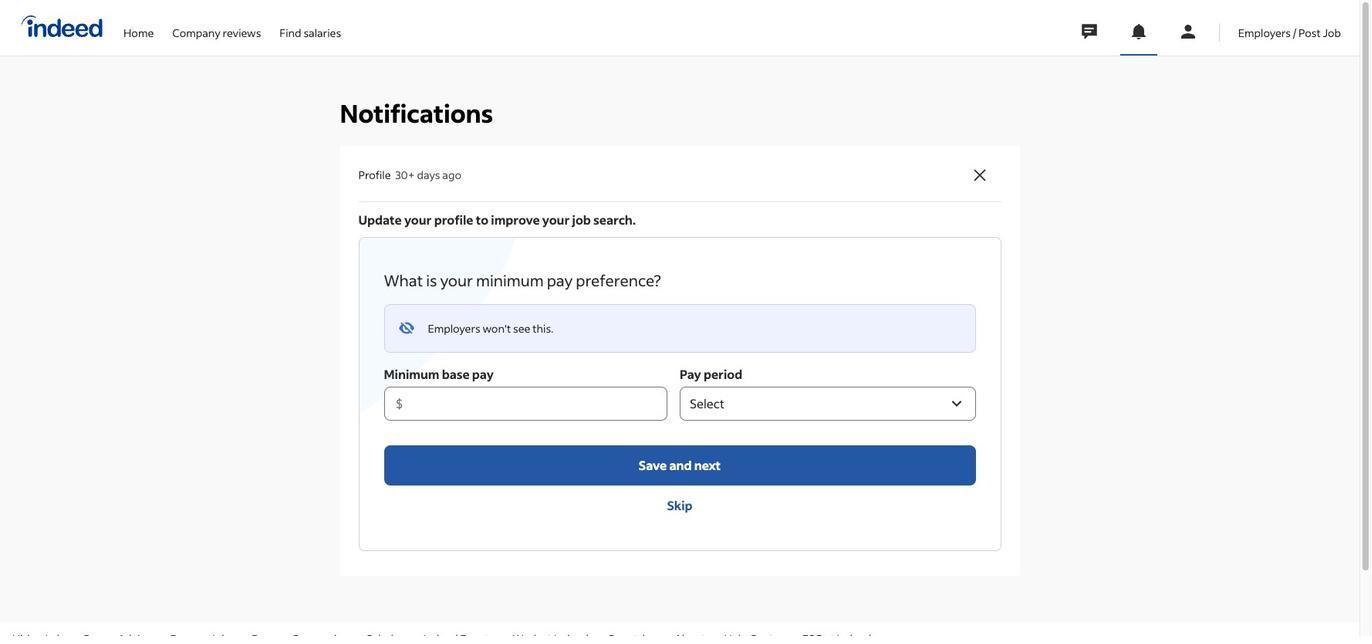 Task type: locate. For each thing, give the bounding box(es) containing it.
employers inside group
[[428, 321, 481, 336]]

skip
[[667, 497, 693, 513]]

find
[[280, 25, 301, 40]]

2 horizontal spatial your
[[542, 211, 570, 228]]

pay
[[547, 270, 573, 290], [472, 366, 494, 382]]

/
[[1294, 25, 1297, 40]]

company reviews
[[172, 25, 261, 40]]

1 horizontal spatial pay
[[547, 270, 573, 290]]

preference?
[[576, 270, 661, 290]]

search.
[[594, 211, 636, 228]]

notifications
[[340, 98, 493, 129]]

job
[[1323, 25, 1342, 40]]

your
[[404, 211, 432, 228], [542, 211, 570, 228], [440, 270, 473, 290]]

your left profile
[[404, 211, 432, 228]]

1 vertical spatial pay
[[472, 366, 494, 382]]

save
[[639, 457, 667, 473]]

period
[[704, 366, 743, 382]]

1 horizontal spatial your
[[440, 270, 473, 290]]

pay period
[[680, 366, 743, 382]]

employers left won't
[[428, 321, 481, 336]]

1 horizontal spatial employers
[[1239, 25, 1291, 40]]

profile
[[359, 168, 391, 182]]

employers / post job link
[[1239, 0, 1342, 52]]

what
[[384, 270, 423, 290]]

find salaries
[[280, 25, 341, 40]]

messages unread count 0 image
[[1080, 16, 1100, 47]]

your left job
[[542, 211, 570, 228]]

employers left / at right
[[1239, 25, 1291, 40]]

1 vertical spatial employers
[[428, 321, 481, 336]]

0 vertical spatial employers
[[1239, 25, 1291, 40]]

pay right 'minimum'
[[547, 270, 573, 290]]

improve
[[491, 211, 540, 228]]

home link
[[123, 0, 154, 52]]

employers inside 'link'
[[1239, 25, 1291, 40]]

notifications unread count 0 image
[[1130, 22, 1148, 41]]

employers
[[1239, 25, 1291, 40], [428, 321, 481, 336]]

minimum base pay
[[384, 366, 494, 382]]

account image
[[1179, 22, 1198, 41]]

what is your minimum pay preference?
[[384, 270, 661, 290]]

post
[[1299, 25, 1321, 40]]

0 horizontal spatial employers
[[428, 321, 481, 336]]

skip link
[[384, 485, 976, 526]]

0 horizontal spatial pay
[[472, 366, 494, 382]]

dismiss profile from 30+ days ago notification image
[[971, 166, 989, 184]]

employers for employers / post job
[[1239, 25, 1291, 40]]

next
[[694, 457, 721, 473]]

notifications main content
[[0, 0, 1360, 622]]

this.
[[533, 321, 554, 336]]

employers won't see this.
[[428, 321, 554, 336]]

your right the is
[[440, 270, 473, 290]]

reviews
[[223, 25, 261, 40]]

pay right base
[[472, 366, 494, 382]]

find salaries link
[[280, 0, 341, 52]]

minimum
[[476, 270, 544, 290]]



Task type: vqa. For each thing, say whether or not it's contained in the screenshot.
Employers for Employers / Post Job
yes



Task type: describe. For each thing, give the bounding box(es) containing it.
ago
[[443, 168, 462, 182]]

job
[[572, 211, 591, 228]]

employers / post job
[[1239, 25, 1342, 40]]

Minimum base pay text field
[[409, 387, 668, 421]]

pay
[[680, 366, 701, 382]]

company reviews link
[[172, 0, 261, 52]]

company
[[172, 25, 221, 40]]

base
[[442, 366, 470, 382]]

minimum
[[384, 366, 440, 382]]

profile 30+ days ago
[[359, 168, 462, 182]]

salaries
[[304, 25, 341, 40]]

employers for employers won't see this.
[[428, 321, 481, 336]]

0 vertical spatial pay
[[547, 270, 573, 290]]

save and next
[[639, 457, 721, 473]]

0 horizontal spatial your
[[404, 211, 432, 228]]

home
[[123, 25, 154, 40]]

profile
[[434, 211, 474, 228]]

see
[[513, 321, 531, 336]]

is
[[426, 270, 437, 290]]

save and next button
[[384, 445, 976, 485]]

update your profile to improve your job search.
[[359, 211, 636, 228]]

won't
[[483, 321, 511, 336]]

update
[[359, 211, 402, 228]]

days
[[417, 168, 440, 182]]

and
[[670, 457, 692, 473]]

30+
[[395, 168, 415, 182]]

employers won't see this. group
[[384, 304, 976, 353]]

$
[[395, 395, 403, 411]]

to
[[476, 211, 489, 228]]



